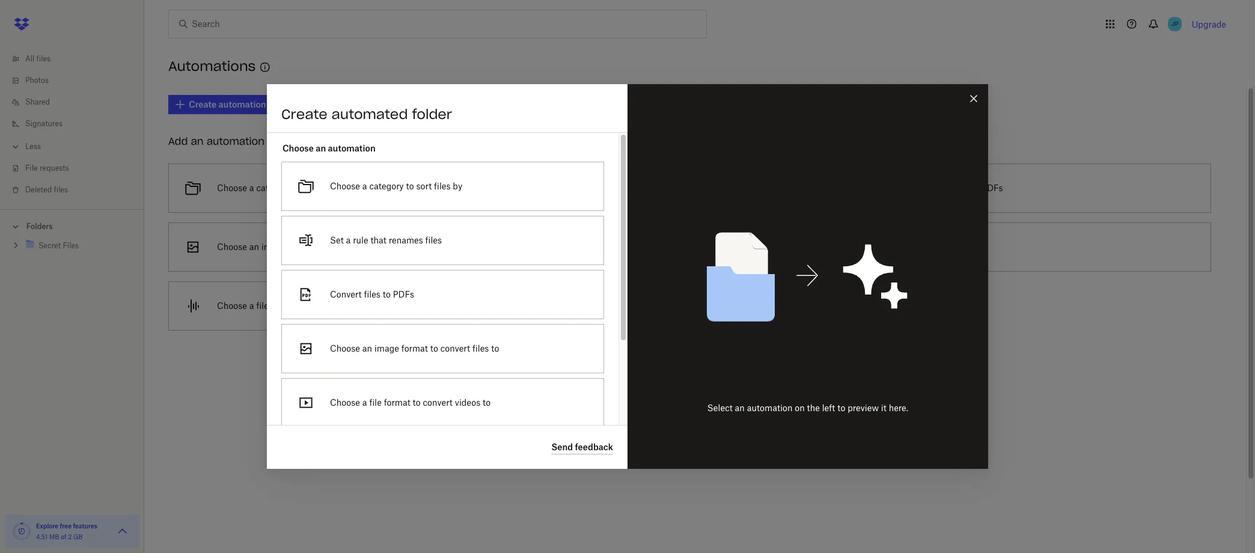 Task type: locate. For each thing, give the bounding box(es) containing it.
2 vertical spatial file
[[369, 397, 382, 408]]

1 vertical spatial set
[[330, 235, 344, 245]]

folders button
[[0, 217, 144, 235]]

automation
[[207, 135, 265, 147], [328, 143, 376, 153], [747, 403, 793, 413]]

1 horizontal spatial that
[[609, 183, 625, 193]]

all files link
[[10, 48, 144, 70]]

pdfs
[[982, 183, 1003, 193], [393, 289, 414, 299]]

0 vertical spatial file
[[607, 242, 620, 252]]

that inside set a rule that renames files button
[[609, 183, 625, 193]]

format
[[289, 242, 315, 252], [622, 242, 649, 252], [271, 301, 298, 311], [402, 343, 428, 354], [384, 397, 411, 408]]

files
[[36, 54, 51, 63], [434, 181, 451, 191], [321, 183, 338, 193], [663, 183, 680, 193], [953, 183, 970, 193], [54, 185, 68, 194], [425, 235, 442, 245], [360, 242, 376, 252], [364, 289, 381, 299], [366, 301, 383, 311], [473, 343, 489, 354]]

format inside choose an image format to convert files to button
[[289, 242, 315, 252]]

file
[[607, 242, 620, 252], [256, 301, 269, 311], [369, 397, 382, 408]]

choose a category to sort files by
[[330, 181, 463, 191], [217, 183, 349, 193]]

1 horizontal spatial sort
[[416, 181, 432, 191]]

0 horizontal spatial convert
[[330, 289, 362, 299]]

1 horizontal spatial category
[[369, 181, 404, 191]]

convert inside choose a file format to convert videos to button
[[661, 242, 691, 252]]

0 horizontal spatial videos
[[455, 397, 481, 408]]

1 vertical spatial renames
[[389, 235, 423, 245]]

1 horizontal spatial rule
[[591, 183, 606, 193]]

1 horizontal spatial convert files to pdfs
[[919, 183, 1003, 193]]

0 vertical spatial set a rule that renames files
[[568, 183, 680, 193]]

category inside the create automated folder dialog
[[369, 181, 404, 191]]

files inside choose an image format to convert files to button
[[360, 242, 376, 252]]

set inside the create automated folder dialog
[[330, 235, 344, 245]]

that inside the create automated folder dialog
[[371, 235, 387, 245]]

1 horizontal spatial image
[[375, 343, 399, 354]]

0 horizontal spatial choose a file format to convert videos to
[[330, 397, 491, 408]]

convert inside choose an image format to convert files to button
[[328, 242, 357, 252]]

1 vertical spatial set a rule that renames files
[[330, 235, 442, 245]]

set
[[568, 183, 582, 193], [330, 235, 344, 245]]

convert inside choose a file format to convert audio files to button
[[310, 301, 340, 311]]

renames inside button
[[627, 183, 661, 193]]

preview
[[848, 403, 879, 413]]

1 vertical spatial image
[[375, 343, 399, 354]]

all files
[[25, 54, 51, 63]]

1 horizontal spatial file
[[369, 397, 382, 408]]

1 vertical spatial that
[[371, 235, 387, 245]]

photos
[[25, 76, 49, 85]]

0 vertical spatial convert
[[919, 183, 951, 193]]

1 horizontal spatial set
[[568, 183, 582, 193]]

1 vertical spatial choose a file format to convert videos to
[[330, 397, 491, 408]]

0 vertical spatial image
[[262, 242, 286, 252]]

the
[[807, 403, 820, 413]]

choose a file format to convert videos to
[[568, 242, 729, 252], [330, 397, 491, 408]]

choose an automation
[[283, 143, 376, 153]]

0 horizontal spatial rule
[[353, 235, 368, 245]]

1 vertical spatial choose an image format to convert files to
[[330, 343, 499, 354]]

files inside set a rule that renames files button
[[663, 183, 680, 193]]

2 horizontal spatial automation
[[747, 403, 793, 413]]

to
[[406, 181, 414, 191], [293, 183, 301, 193], [972, 183, 980, 193], [317, 242, 325, 252], [378, 242, 386, 252], [651, 242, 659, 252], [721, 242, 729, 252], [383, 289, 391, 299], [300, 301, 308, 311], [385, 301, 393, 311], [430, 343, 438, 354], [491, 343, 499, 354], [413, 397, 421, 408], [483, 397, 491, 408], [838, 403, 846, 413]]

1 horizontal spatial pdfs
[[982, 183, 1003, 193]]

automation down create automated folder
[[328, 143, 376, 153]]

by inside the create automated folder dialog
[[453, 181, 463, 191]]

set a rule that renames files button
[[515, 159, 866, 218]]

on
[[795, 403, 805, 413]]

1 horizontal spatial videos
[[693, 242, 719, 252]]

0 vertical spatial that
[[609, 183, 625, 193]]

send feedback button
[[552, 440, 613, 455]]

convert files to pdfs inside button
[[919, 183, 1003, 193]]

image inside button
[[262, 242, 286, 252]]

0 horizontal spatial set a rule that renames files
[[330, 235, 442, 245]]

a inside button
[[584, 183, 589, 193]]

category inside button
[[256, 183, 291, 193]]

1 horizontal spatial renames
[[627, 183, 661, 193]]

by
[[453, 181, 463, 191], [340, 183, 349, 193]]

0 vertical spatial videos
[[693, 242, 719, 252]]

0 horizontal spatial category
[[256, 183, 291, 193]]

send
[[552, 442, 573, 452]]

set a rule that renames files inside the create automated folder dialog
[[330, 235, 442, 245]]

choose an image format to convert files to button
[[164, 218, 515, 277]]

an
[[191, 135, 204, 147], [316, 143, 326, 153], [249, 242, 259, 252], [363, 343, 372, 354], [735, 403, 745, 413]]

set inside set a rule that renames files button
[[568, 183, 582, 193]]

files inside choose a category to sort files by button
[[321, 183, 338, 193]]

that
[[609, 183, 625, 193], [371, 235, 387, 245]]

renames
[[627, 183, 661, 193], [389, 235, 423, 245]]

choose an image format to convert files to inside the create automated folder dialog
[[330, 343, 499, 354]]

sort
[[416, 181, 432, 191], [303, 183, 319, 193]]

category
[[369, 181, 404, 191], [256, 183, 291, 193]]

choose a category to sort files by inside the create automated folder dialog
[[330, 181, 463, 191]]

choose a category to sort files by inside button
[[217, 183, 349, 193]]

1 horizontal spatial convert
[[919, 183, 951, 193]]

set a rule that renames files inside set a rule that renames files button
[[568, 183, 680, 193]]

folder
[[412, 106, 452, 123]]

choose inside choose a file format to convert videos to button
[[568, 242, 598, 252]]

0 horizontal spatial convert files to pdfs
[[330, 289, 414, 299]]

2
[[68, 533, 72, 541]]

sort inside the create automated folder dialog
[[416, 181, 432, 191]]

rule
[[591, 183, 606, 193], [353, 235, 368, 245]]

videos inside the create automated folder dialog
[[455, 397, 481, 408]]

image
[[262, 242, 286, 252], [375, 343, 399, 354]]

0 horizontal spatial pdfs
[[393, 289, 414, 299]]

shared link
[[10, 91, 144, 113]]

choose a file format to convert audio files to button
[[164, 277, 515, 336]]

1 horizontal spatial set a rule that renames files
[[568, 183, 680, 193]]

select an automation on the left to preview it here.
[[708, 403, 909, 413]]

0 vertical spatial set
[[568, 183, 582, 193]]

choose
[[283, 143, 314, 153], [330, 181, 360, 191], [217, 183, 247, 193], [217, 242, 247, 252], [568, 242, 598, 252], [217, 301, 247, 311], [330, 343, 360, 354], [330, 397, 360, 408]]

0 vertical spatial choose a file format to convert videos to
[[568, 242, 729, 252]]

0 horizontal spatial by
[[340, 183, 349, 193]]

1 vertical spatial file
[[256, 301, 269, 311]]

convert files to pdfs
[[919, 183, 1003, 193], [330, 289, 414, 299]]

videos
[[693, 242, 719, 252], [455, 397, 481, 408]]

1 vertical spatial videos
[[455, 397, 481, 408]]

0 horizontal spatial that
[[371, 235, 387, 245]]

mb
[[49, 533, 59, 541]]

convert
[[328, 242, 357, 252], [661, 242, 691, 252], [310, 301, 340, 311], [441, 343, 470, 354], [423, 397, 453, 408]]

convert
[[919, 183, 951, 193], [330, 289, 362, 299]]

files inside all files link
[[36, 54, 51, 63]]

0 horizontal spatial image
[[262, 242, 286, 252]]

list
[[0, 41, 144, 209]]

1 horizontal spatial by
[[453, 181, 463, 191]]

1 vertical spatial rule
[[353, 235, 368, 245]]

0 horizontal spatial renames
[[389, 235, 423, 245]]

0 horizontal spatial automation
[[207, 135, 265, 147]]

automation right add
[[207, 135, 265, 147]]

a
[[363, 181, 367, 191], [249, 183, 254, 193], [584, 183, 589, 193], [346, 235, 351, 245], [600, 242, 605, 252], [249, 301, 254, 311], [363, 397, 367, 408]]

0 horizontal spatial file
[[256, 301, 269, 311]]

0 horizontal spatial set
[[330, 235, 344, 245]]

0 vertical spatial renames
[[627, 183, 661, 193]]

choose an image format to convert files to
[[217, 242, 386, 252], [330, 343, 499, 354]]

choose a category to sort files by button
[[164, 159, 515, 218]]

1 vertical spatial pdfs
[[393, 289, 414, 299]]

an inside button
[[249, 242, 259, 252]]

automation left the on
[[747, 403, 793, 413]]

2 horizontal spatial file
[[607, 242, 620, 252]]

file
[[25, 164, 38, 173]]

1 horizontal spatial automation
[[328, 143, 376, 153]]

1 horizontal spatial choose a file format to convert videos to
[[568, 242, 729, 252]]

0 vertical spatial pdfs
[[982, 183, 1003, 193]]

0 vertical spatial rule
[[591, 183, 606, 193]]

add
[[168, 135, 188, 147]]

set a rule that renames files
[[568, 183, 680, 193], [330, 235, 442, 245]]

all
[[25, 54, 34, 63]]

0 vertical spatial choose an image format to convert files to
[[217, 242, 386, 252]]

1 vertical spatial convert
[[330, 289, 362, 299]]

left
[[822, 403, 835, 413]]

1 vertical spatial convert files to pdfs
[[330, 289, 414, 299]]

automation for choose
[[328, 143, 376, 153]]

automation inside main content
[[207, 135, 265, 147]]

0 vertical spatial convert files to pdfs
[[919, 183, 1003, 193]]

0 horizontal spatial sort
[[303, 183, 319, 193]]

automations
[[168, 58, 256, 75]]

choose a file format to convert videos to inside choose a file format to convert videos to button
[[568, 242, 729, 252]]



Task type: vqa. For each thing, say whether or not it's contained in the screenshot.
Privacy And Legal link
no



Task type: describe. For each thing, give the bounding box(es) containing it.
automated
[[332, 106, 408, 123]]

files inside deleted files link
[[54, 185, 68, 194]]

send feedback
[[552, 442, 613, 452]]

quota usage element
[[12, 522, 31, 541]]

choose an image format to convert files to inside button
[[217, 242, 386, 252]]

by inside button
[[340, 183, 349, 193]]

here.
[[889, 403, 909, 413]]

convert files to pdfs inside the create automated folder dialog
[[330, 289, 414, 299]]

deleted files
[[25, 185, 68, 194]]

convert files to pdfs button
[[866, 159, 1217, 218]]

rule inside button
[[591, 183, 606, 193]]

choose a file format to convert audio files to
[[217, 301, 393, 311]]

add an automation
[[168, 135, 265, 147]]

select
[[708, 403, 733, 413]]

videos inside choose a file format to convert videos to button
[[693, 242, 719, 252]]

file requests
[[25, 164, 69, 173]]

convert inside button
[[919, 183, 951, 193]]

image inside the create automated folder dialog
[[375, 343, 399, 354]]

deleted
[[25, 185, 52, 194]]

requests
[[40, 164, 69, 173]]

sort inside button
[[303, 183, 319, 193]]

gb
[[73, 533, 83, 541]]

create
[[281, 106, 327, 123]]

audio
[[342, 301, 364, 311]]

create automated folder
[[281, 106, 452, 123]]

format inside choose a file format to convert audio files to button
[[271, 301, 298, 311]]

folders
[[26, 222, 53, 231]]

add an automation main content
[[164, 87, 1247, 553]]

features
[[73, 523, 97, 530]]

4.51
[[36, 533, 48, 541]]

file inside the create automated folder dialog
[[369, 397, 382, 408]]

click to watch a demo video image
[[258, 60, 273, 75]]

explore
[[36, 523, 58, 530]]

upgrade link
[[1192, 19, 1227, 29]]

choose a file format to convert videos to inside the create automated folder dialog
[[330, 397, 491, 408]]

free
[[60, 523, 72, 530]]

renames inside the create automated folder dialog
[[389, 235, 423, 245]]

choose a file format to convert videos to button
[[515, 218, 866, 277]]

explore free features 4.51 mb of 2 gb
[[36, 523, 97, 541]]

dropbox image
[[10, 12, 34, 36]]

photos link
[[10, 70, 144, 91]]

signatures
[[25, 119, 63, 128]]

rule inside the create automated folder dialog
[[353, 235, 368, 245]]

file requests link
[[10, 158, 144, 179]]

deleted files link
[[10, 179, 144, 201]]

of
[[61, 533, 66, 541]]

automation for select
[[747, 403, 793, 413]]

pdfs inside the create automated folder dialog
[[393, 289, 414, 299]]

upgrade
[[1192, 19, 1227, 29]]

choose inside choose an image format to convert files to button
[[217, 242, 247, 252]]

list containing all files
[[0, 41, 144, 209]]

it
[[881, 403, 887, 413]]

choose inside choose a category to sort files by button
[[217, 183, 247, 193]]

files inside choose a file format to convert audio files to button
[[366, 301, 383, 311]]

pdfs inside button
[[982, 183, 1003, 193]]

choose inside choose a file format to convert audio files to button
[[217, 301, 247, 311]]

less
[[25, 142, 41, 151]]

create automated folder dialog
[[267, 84, 989, 541]]

shared
[[25, 97, 50, 106]]

format inside choose a file format to convert videos to button
[[622, 242, 649, 252]]

automation for add
[[207, 135, 265, 147]]

convert inside the create automated folder dialog
[[330, 289, 362, 299]]

less image
[[10, 141, 22, 153]]

feedback
[[575, 442, 613, 452]]

files inside convert files to pdfs button
[[953, 183, 970, 193]]

signatures link
[[10, 113, 144, 135]]



